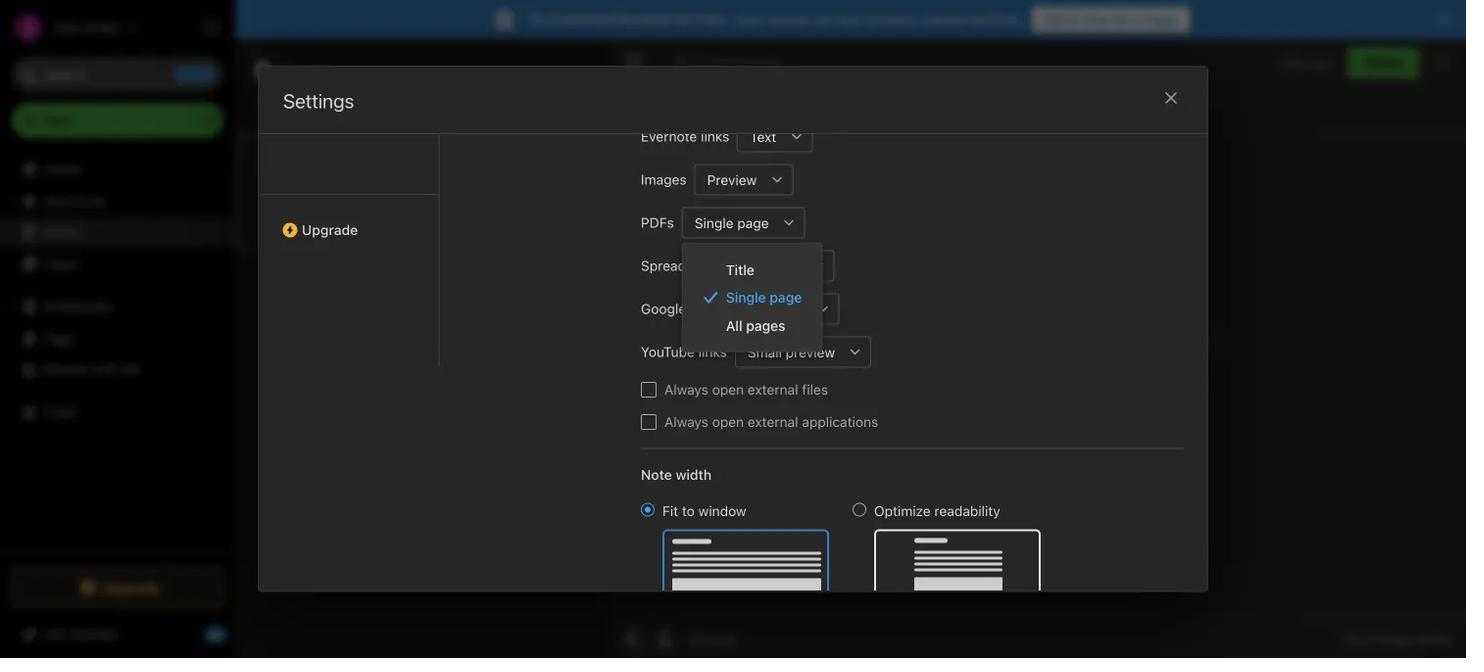 Task type: vqa. For each thing, say whether or not it's contained in the screenshot.
Recent Notes
no



Task type: locate. For each thing, give the bounding box(es) containing it.
personal info tab
[[260, 96, 438, 135]]

single
[[695, 216, 734, 232], [726, 290, 766, 306]]

2 always from the top
[[665, 415, 709, 431]]

share button
[[1348, 47, 1419, 78]]

notes up "tasks"
[[43, 224, 81, 240]]

1 for from the left
[[674, 11, 692, 27]]

0 horizontal spatial page
[[737, 216, 769, 232]]

pages
[[746, 318, 786, 334]]

youtube
[[641, 345, 695, 361]]

for for 7
[[1113, 11, 1132, 27]]

1 horizontal spatial for
[[1113, 11, 1132, 27]]

upgrade button
[[259, 195, 439, 247], [12, 569, 223, 608]]

1 always from the top
[[665, 382, 709, 399]]

0 vertical spatial all
[[726, 318, 743, 334]]

1 horizontal spatial evernote
[[641, 129, 697, 145]]

0 horizontal spatial upgrade
[[101, 580, 159, 596]]

notes up note
[[277, 59, 331, 82]]

title
[[726, 262, 755, 278]]

first notebook button
[[669, 49, 787, 76]]

external
[[748, 382, 798, 399], [748, 415, 798, 431]]

settings tooltip
[[218, 8, 313, 47]]

preview
[[786, 345, 835, 361]]

1 vertical spatial always
[[665, 415, 709, 431]]

all left the pages
[[726, 318, 743, 334]]

single page up the pages
[[726, 290, 802, 306]]

share
[[1364, 54, 1403, 71]]

notes link
[[0, 217, 234, 248]]

files
[[802, 382, 828, 399]]

always right always open external files option
[[665, 382, 709, 399]]

all
[[726, 318, 743, 334], [1344, 632, 1359, 646]]

0 vertical spatial single page
[[695, 216, 769, 232]]

tasks button
[[0, 248, 234, 279]]

preview button
[[695, 165, 762, 196]]

get it free for 7 days button
[[1032, 7, 1190, 32]]

None search field
[[25, 57, 210, 92]]

shared with me link
[[0, 354, 234, 385]]

1 horizontal spatial all
[[1344, 632, 1359, 646]]

always for always open external files
[[665, 382, 709, 399]]

settings inside tooltip
[[247, 20, 298, 34]]

note window element
[[609, 39, 1466, 659]]

0 vertical spatial always
[[665, 382, 709, 399]]

all pages link
[[683, 312, 822, 340]]

Search text field
[[25, 57, 210, 92]]

page inside single page button
[[737, 216, 769, 232]]

1 vertical spatial external
[[748, 415, 798, 431]]

trash link
[[0, 397, 234, 428]]

note width
[[641, 468, 712, 484]]

all inside note window element
[[1344, 632, 1359, 646]]

open down always open external files
[[712, 415, 744, 431]]

cancel
[[921, 11, 965, 27]]

2 for from the left
[[1113, 11, 1132, 27]]

for inside button
[[1113, 11, 1132, 27]]

Choose default view option for Spreadsheets field
[[736, 251, 835, 282]]

all inside "link"
[[726, 318, 743, 334]]

for
[[674, 11, 692, 27], [1113, 11, 1132, 27]]

all left changes
[[1344, 632, 1359, 646]]

sync
[[735, 11, 767, 27]]

1 horizontal spatial upgrade
[[302, 223, 358, 239]]

minutes
[[294, 213, 338, 227]]

expand notebooks image
[[5, 299, 21, 315]]

page down choose default view option for spreadsheets 'field'
[[770, 290, 802, 306]]

across
[[770, 11, 812, 27]]

shortcuts button
[[0, 185, 234, 217]]

0 vertical spatial open
[[712, 382, 744, 399]]

open
[[712, 382, 744, 399], [712, 415, 744, 431]]

tab list
[[465, 0, 625, 368]]

0 horizontal spatial notes
[[43, 224, 81, 240]]

try evernote personal for free: sync across all your devices. cancel anytime.
[[528, 11, 1023, 27]]

always right "always open external applications" option
[[665, 415, 709, 431]]

settings
[[247, 20, 298, 34], [283, 89, 354, 112]]

external for applications
[[748, 415, 798, 431]]

external for files
[[748, 382, 798, 399]]

1 vertical spatial single
[[726, 290, 766, 306]]

try
[[528, 11, 549, 27]]

spreadsheets
[[641, 258, 728, 275]]

evernote up images
[[641, 129, 697, 145]]

0 vertical spatial upgrade
[[302, 223, 358, 239]]

tooltip
[[473, 51, 579, 90]]

dropdown list menu
[[683, 256, 822, 340]]

single page inside single page link
[[726, 290, 802, 306]]

1 vertical spatial evernote
[[641, 129, 697, 145]]

0 vertical spatial page
[[737, 216, 769, 232]]

0 vertical spatial external
[[748, 382, 798, 399]]

0 horizontal spatial all
[[726, 318, 743, 334]]

2 vertical spatial links
[[699, 345, 727, 361]]

1 horizontal spatial upgrade button
[[259, 195, 439, 247]]

shared
[[43, 361, 88, 377]]

for left 7
[[1113, 11, 1132, 27]]

1 vertical spatial single page
[[726, 290, 802, 306]]

external up always open external applications
[[748, 382, 798, 399]]

upgrade for bottommost upgrade "popup button"
[[101, 580, 159, 596]]

single page
[[695, 216, 769, 232], [726, 290, 802, 306]]

1 note
[[259, 100, 297, 117]]

1 vertical spatial open
[[712, 415, 744, 431]]

links
[[701, 129, 729, 145], [727, 302, 755, 318], [699, 345, 727, 361]]

open for always open external applications
[[712, 415, 744, 431]]

0 horizontal spatial for
[[674, 11, 692, 27]]

Always open external files checkbox
[[641, 383, 657, 399]]

1 horizontal spatial page
[[770, 290, 802, 306]]

upgrade
[[302, 223, 358, 239], [101, 580, 159, 596]]

your
[[834, 11, 862, 27]]

for for free:
[[674, 11, 692, 27]]

1 vertical spatial page
[[770, 290, 802, 306]]

0 vertical spatial upgrade button
[[259, 195, 439, 247]]

1 horizontal spatial notes
[[277, 59, 331, 82]]

settings right 1 in the left of the page
[[283, 89, 354, 112]]

upgrade button inside tab list
[[259, 195, 439, 247]]

Note Editor text field
[[609, 133, 1466, 619]]

readability
[[935, 504, 1001, 520]]

title link
[[683, 256, 822, 284]]

settings right settings icon
[[247, 20, 298, 34]]

home
[[43, 161, 81, 177]]

evernote right try
[[553, 11, 610, 27]]

tree
[[0, 154, 235, 551]]

external down always open external files
[[748, 415, 798, 431]]

upgrade inside tab list
[[302, 223, 358, 239]]

upgrade for upgrade "popup button" in the tab list
[[302, 223, 358, 239]]

window
[[699, 504, 747, 520]]

notebooks link
[[0, 291, 234, 322]]

0 vertical spatial settings
[[247, 20, 298, 34]]

1 external from the top
[[748, 382, 798, 399]]

evernote links
[[641, 129, 729, 145]]

1 open from the top
[[712, 382, 744, 399]]

1 vertical spatial all
[[1344, 632, 1359, 646]]

optimize
[[874, 504, 931, 520]]

links for evernote links
[[701, 129, 729, 145]]

free:
[[696, 11, 728, 27]]

0 vertical spatial links
[[701, 129, 729, 145]]

tasks
[[43, 256, 79, 272]]

0 vertical spatial notes
[[277, 59, 331, 82]]

add tag image
[[654, 627, 677, 651]]

1 vertical spatial notes
[[43, 224, 81, 240]]

days
[[1147, 11, 1178, 27]]

always
[[665, 382, 709, 399], [665, 415, 709, 431]]

new button
[[12, 103, 223, 138]]

2 external from the top
[[748, 415, 798, 431]]

single page down preview
[[695, 216, 769, 232]]

single down title
[[726, 290, 766, 306]]

option group
[[641, 502, 1041, 627]]

for left free:
[[674, 11, 692, 27]]

Choose default view option for Images field
[[695, 165, 793, 196]]

single inside dropdown list menu
[[726, 290, 766, 306]]

me
[[122, 361, 141, 377]]

2 open from the top
[[712, 415, 744, 431]]

optimize readability
[[874, 504, 1001, 520]]

0 vertical spatial single
[[695, 216, 734, 232]]

tags button
[[0, 322, 234, 354]]

notes
[[277, 59, 331, 82], [43, 224, 81, 240]]

0 horizontal spatial upgrade button
[[12, 569, 223, 608]]

page
[[737, 216, 769, 232], [770, 290, 802, 306]]

evernote
[[553, 11, 610, 27], [641, 129, 697, 145]]

always for always open external applications
[[665, 415, 709, 431]]

open up always open external applications
[[712, 382, 744, 399]]

preview
[[707, 172, 757, 189]]

ago
[[341, 213, 362, 227]]

tree containing home
[[0, 154, 235, 551]]

single down preview button
[[695, 216, 734, 232]]

page down preview field
[[737, 216, 769, 232]]

0 vertical spatial evernote
[[553, 11, 610, 27]]

1 vertical spatial upgrade
[[101, 580, 159, 596]]

fit
[[663, 504, 678, 520]]

close image
[[1160, 86, 1183, 110]]



Task type: describe. For each thing, give the bounding box(es) containing it.
fit to window
[[663, 504, 747, 520]]

Choose default view option for PDFs field
[[682, 208, 805, 239]]

all
[[816, 11, 830, 27]]

home link
[[0, 154, 235, 185]]

anytime.
[[969, 11, 1023, 27]]

saved
[[1416, 632, 1451, 646]]

a few minutes ago
[[261, 213, 362, 227]]

Always open external applications checkbox
[[641, 415, 657, 431]]

note
[[269, 100, 297, 117]]

youtube links
[[641, 345, 727, 361]]

all pages
[[726, 318, 786, 334]]

tags
[[44, 330, 74, 346]]

all for all pages
[[726, 318, 743, 334]]

Choose default view option for Google Drive links field
[[763, 294, 839, 326]]

open for always open external files
[[712, 382, 744, 399]]

option group containing fit to window
[[641, 502, 1041, 627]]

small preview button
[[735, 337, 840, 369]]

settings image
[[200, 16, 223, 39]]

new
[[43, 112, 71, 128]]

choose default view option for spreadsheets image
[[736, 251, 835, 282]]

single inside button
[[695, 216, 734, 232]]

upgrade tab list
[[259, 0, 440, 368]]

few
[[271, 213, 290, 227]]

add a reminder image
[[620, 627, 644, 651]]

free
[[1083, 11, 1110, 27]]

first
[[693, 55, 719, 70]]

google drive links
[[641, 302, 755, 318]]

links for youtube links
[[699, 345, 727, 361]]

1 vertical spatial links
[[727, 302, 755, 318]]

Choose default view option for Evernote links field
[[737, 122, 813, 153]]

notebook
[[723, 55, 781, 70]]

drive
[[690, 302, 723, 318]]

trash
[[43, 404, 78, 421]]

expand note image
[[622, 51, 646, 74]]

first notebook
[[693, 55, 781, 70]]

single page link
[[683, 284, 822, 312]]

small preview
[[748, 345, 835, 361]]

images
[[641, 172, 687, 188]]

you
[[1311, 55, 1332, 70]]

text button
[[737, 122, 781, 153]]

1 vertical spatial settings
[[283, 89, 354, 112]]

applications
[[802, 415, 879, 431]]

Choose default view option for YouTube links field
[[735, 337, 871, 369]]

with
[[92, 361, 118, 377]]

it
[[1071, 11, 1080, 27]]

all changes saved
[[1344, 632, 1451, 646]]

0 horizontal spatial evernote
[[553, 11, 610, 27]]

always open external files
[[665, 382, 828, 399]]

only you
[[1280, 55, 1332, 70]]

single page button
[[682, 208, 774, 239]]

shortcuts
[[44, 193, 106, 209]]

a
[[261, 213, 267, 227]]

only
[[1280, 55, 1307, 70]]

get
[[1044, 11, 1068, 27]]

small
[[748, 345, 782, 361]]

1 vertical spatial upgrade button
[[12, 569, 223, 608]]

page inside single page link
[[770, 290, 802, 306]]

google
[[641, 302, 686, 318]]

single page inside single page button
[[695, 216, 769, 232]]

to
[[682, 504, 695, 520]]

1
[[259, 100, 265, 117]]

notes inside notes link
[[43, 224, 81, 240]]

Fit to window radio
[[641, 504, 655, 518]]

personal
[[614, 11, 670, 27]]

shared with me
[[43, 361, 141, 377]]

changes
[[1362, 632, 1412, 646]]

note
[[641, 468, 672, 484]]

Optimize readability radio
[[853, 504, 867, 518]]

7
[[1136, 11, 1144, 27]]

untitled
[[261, 151, 312, 168]]

all for all changes saved
[[1344, 632, 1359, 646]]

get it free for 7 days
[[1044, 11, 1178, 27]]

devices.
[[865, 11, 918, 27]]

always open external applications
[[665, 415, 879, 431]]

width
[[676, 468, 712, 484]]

notebooks
[[44, 298, 113, 315]]

text
[[750, 129, 777, 146]]

pdfs
[[641, 215, 674, 232]]



